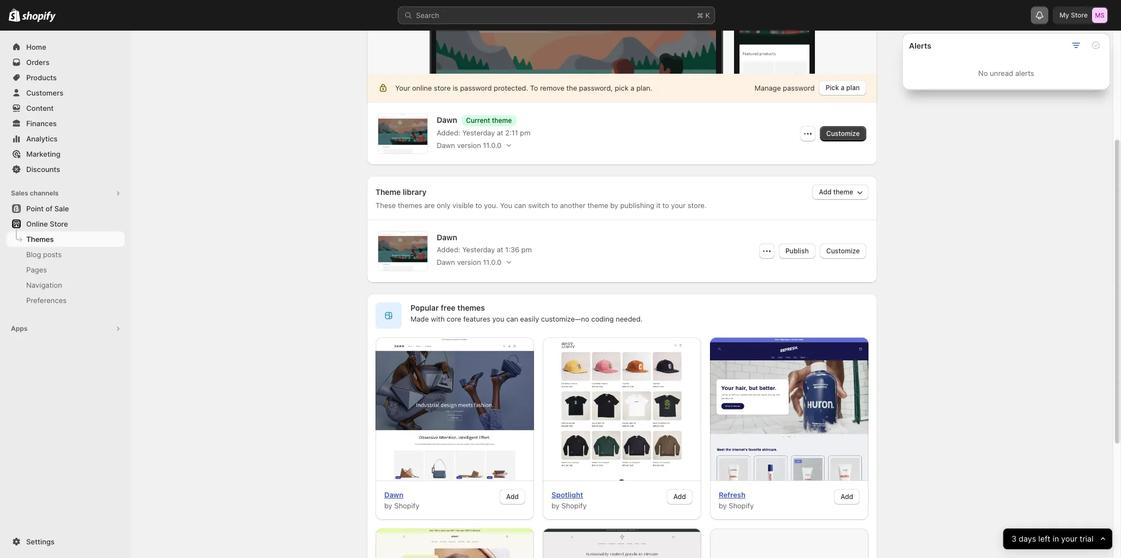 Task type: vqa. For each thing, say whether or not it's contained in the screenshot.
days
yes



Task type: describe. For each thing, give the bounding box(es) containing it.
sales channels
[[11, 189, 59, 197]]

products
[[26, 73, 57, 82]]

sales channels button
[[7, 186, 125, 201]]

content
[[26, 104, 54, 113]]

finances link
[[7, 116, 125, 131]]

your
[[1062, 534, 1078, 544]]

themes link
[[7, 232, 125, 247]]

preferences
[[26, 296, 67, 305]]

analytics link
[[7, 131, 125, 147]]

blog posts link
[[7, 247, 125, 262]]

my store
[[1060, 11, 1088, 19]]

3
[[1012, 534, 1017, 544]]

my store image
[[1092, 8, 1108, 23]]

channels
[[30, 189, 59, 197]]

point of sale link
[[7, 201, 125, 217]]

alerts
[[909, 41, 932, 50]]

themes
[[26, 235, 54, 244]]

sale
[[54, 204, 69, 213]]

home link
[[7, 39, 125, 55]]

blog
[[26, 250, 41, 259]]

point of sale
[[26, 204, 69, 213]]

alerts
[[1016, 69, 1035, 78]]

pages
[[26, 266, 47, 274]]

unread
[[990, 69, 1014, 78]]

discounts link
[[7, 162, 125, 177]]

left
[[1039, 534, 1051, 544]]

apps button
[[7, 321, 125, 337]]

home
[[26, 43, 46, 51]]

pages link
[[7, 262, 125, 278]]

orders link
[[7, 55, 125, 70]]

products link
[[7, 70, 125, 85]]

finances
[[26, 119, 57, 128]]

navigation link
[[7, 278, 125, 293]]

my
[[1060, 11, 1070, 19]]



Task type: locate. For each thing, give the bounding box(es) containing it.
in
[[1053, 534, 1060, 544]]

preferences link
[[7, 293, 125, 308]]

trial
[[1080, 534, 1094, 544]]

marketing link
[[7, 147, 125, 162]]

k
[[706, 11, 710, 20]]

content link
[[7, 101, 125, 116]]

store down sale
[[50, 220, 68, 229]]

of
[[46, 204, 52, 213]]

settings link
[[7, 535, 125, 550]]

sales
[[11, 189, 28, 197]]

no unread alerts
[[979, 69, 1035, 78]]

posts
[[43, 250, 62, 259]]

apps
[[11, 325, 27, 333]]

marketing
[[26, 150, 60, 159]]

store right the my
[[1071, 11, 1088, 19]]

point
[[26, 204, 44, 213]]

shopify image
[[22, 11, 56, 22]]

1 horizontal spatial store
[[1071, 11, 1088, 19]]

3 days left in your trial button
[[1004, 529, 1113, 550]]

1 vertical spatial store
[[50, 220, 68, 229]]

orders
[[26, 58, 49, 67]]

days
[[1019, 534, 1037, 544]]

0 horizontal spatial store
[[50, 220, 68, 229]]

online
[[26, 220, 48, 229]]

⌘ k
[[697, 11, 710, 20]]

point of sale button
[[0, 201, 131, 217]]

⌘
[[697, 11, 704, 20]]

3 days left in your trial
[[1012, 534, 1094, 544]]

store for online store
[[50, 220, 68, 229]]

online store link
[[7, 217, 125, 232]]

settings
[[26, 538, 54, 547]]

analytics
[[26, 135, 58, 143]]

0 vertical spatial store
[[1071, 11, 1088, 19]]

customers link
[[7, 85, 125, 101]]

no
[[979, 69, 988, 78]]

store
[[1071, 11, 1088, 19], [50, 220, 68, 229]]

customers
[[26, 89, 63, 97]]

navigation
[[26, 281, 62, 290]]

online store
[[26, 220, 68, 229]]

blog posts
[[26, 250, 62, 259]]

discounts
[[26, 165, 60, 174]]

search
[[416, 11, 439, 20]]

store for my store
[[1071, 11, 1088, 19]]

shopify image
[[9, 9, 20, 22]]



